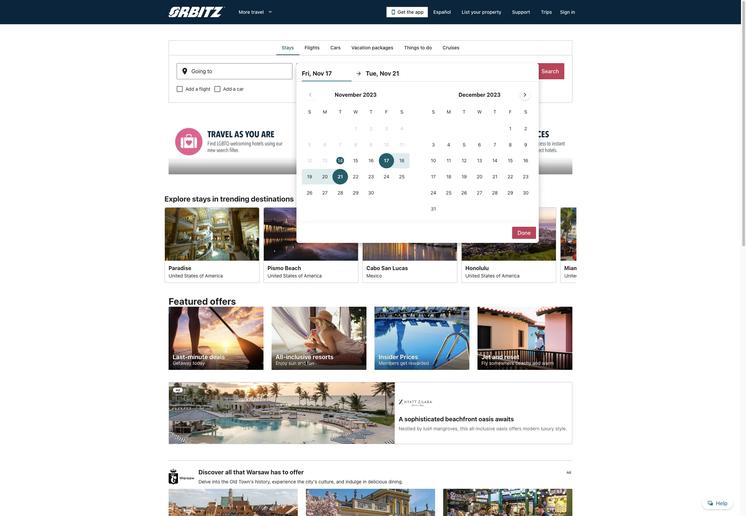 Task type: describe. For each thing, give the bounding box(es) containing it.
m for december 2023
[[447, 109, 451, 115]]

2 t from the left
[[370, 109, 373, 115]]

pismo
[[268, 265, 284, 271]]

all
[[225, 469, 232, 477]]

paradise united states of america
[[169, 265, 223, 279]]

mexico
[[366, 273, 382, 279]]

17 inside nov 17 - nov 21 button
[[322, 71, 328, 77]]

28 inside november 2023 element
[[337, 190, 343, 196]]

prices
[[400, 354, 418, 361]]

more travel
[[239, 9, 264, 15]]

warsaw
[[246, 469, 269, 477]]

november 2023 element
[[302, 108, 410, 202]]

directional image
[[356, 71, 362, 77]]

tue, nov 21
[[366, 70, 399, 77]]

3 t from the left
[[463, 109, 466, 115]]

1 26 button from the left
[[302, 185, 317, 201]]

español button
[[428, 6, 456, 18]]

featured offers region
[[165, 292, 576, 375]]

1 s from the left
[[308, 109, 311, 115]]

united inside the paradise united states of america
[[169, 273, 183, 279]]

orbitz logo image
[[169, 7, 225, 17]]

packages
[[372, 45, 393, 50]]

minute
[[188, 354, 208, 361]]

sun
[[289, 361, 296, 367]]

discover
[[198, 469, 224, 477]]

1 horizontal spatial the
[[297, 480, 304, 485]]

20
[[477, 174, 482, 180]]

2 27 button from the left
[[472, 185, 487, 201]]

city's
[[306, 480, 317, 485]]

search button
[[536, 63, 564, 79]]

offers
[[210, 296, 236, 307]]

property
[[482, 9, 501, 15]]

29 inside december 2023 'element'
[[507, 190, 513, 196]]

las vegas featuring interior views image
[[165, 207, 259, 261]]

1 horizontal spatial 24 button
[[426, 185, 441, 201]]

discover all that warsaw has to offer link
[[198, 469, 561, 477]]

warm
[[542, 361, 554, 367]]

a for car
[[233, 86, 236, 92]]

miami beach featuring a city and street scenes image
[[560, 207, 655, 261]]

featured offers main content
[[0, 40, 741, 517]]

flight
[[199, 86, 210, 92]]

states inside miami beach united states of america
[[580, 273, 594, 279]]

1 ad image from the left
[[169, 490, 298, 517]]

1 30 button from the left
[[363, 185, 379, 201]]

marina cabo san lucas which includes a marina, a coastal town and night scenes image
[[362, 207, 457, 261]]

and right 'jet'
[[492, 354, 503, 361]]

22 for 2nd 22 button from the right
[[353, 174, 358, 180]]

united inside honolulu united states of america
[[465, 273, 480, 279]]

fly
[[482, 361, 488, 367]]

9 button
[[518, 137, 533, 153]]

fri, nov 17
[[302, 70, 332, 77]]

insider
[[379, 354, 399, 361]]

offer
[[290, 469, 304, 477]]

trending
[[220, 195, 249, 203]]

28 inside december 2023 'element'
[[492, 190, 498, 196]]

fun
[[307, 361, 314, 367]]

done button
[[512, 227, 536, 239]]

1 horizontal spatial to
[[420, 45, 425, 50]]

21 inside button
[[392, 70, 399, 77]]

1 27 button from the left
[[317, 185, 333, 201]]

november 2023
[[335, 92, 377, 98]]

destinations
[[251, 195, 294, 203]]

16 for 16 button within november 2023 element
[[369, 158, 374, 164]]

pismo beach featuring a sunset, views and tropical scenes image
[[263, 207, 358, 261]]

30 inside november 2023 element
[[368, 190, 374, 196]]

3 ad image from the left
[[443, 490, 572, 517]]

has
[[271, 469, 281, 477]]

2 ad image from the left
[[306, 490, 435, 517]]

of inside the paradise united states of america
[[199, 273, 204, 279]]

last-minute deals getaway today
[[173, 354, 225, 367]]

1 29 button from the left
[[348, 185, 363, 201]]

13
[[477, 158, 482, 164]]

22 for second 22 button from the left
[[507, 174, 513, 180]]

17 inside fri, nov 17 button
[[325, 70, 332, 77]]

26 inside december 2023 'element'
[[461, 190, 467, 196]]

cruises link
[[437, 40, 465, 55]]

indulge
[[346, 480, 362, 485]]

and left warm on the bottom right of page
[[533, 361, 541, 367]]

29 inside november 2023 element
[[353, 190, 359, 196]]

of inside pismo beach united states of america
[[298, 273, 303, 279]]

enjoy
[[276, 361, 287, 367]]

america inside miami beach united states of america
[[601, 273, 619, 279]]

december
[[459, 92, 485, 98]]

2 22 button from the left
[[503, 169, 518, 185]]

f for december 2023
[[509, 109, 512, 115]]

add a flight
[[185, 86, 210, 92]]

tue,
[[366, 70, 378, 77]]

7
[[494, 142, 496, 148]]

app
[[415, 9, 424, 15]]

9
[[524, 142, 527, 148]]

get
[[398, 9, 405, 15]]

delicious
[[368, 480, 387, 485]]

2 s from the left
[[400, 109, 403, 115]]

inclusive
[[286, 354, 311, 361]]

19
[[462, 174, 467, 180]]

0 horizontal spatial 21
[[344, 71, 350, 77]]

19 button
[[456, 169, 472, 185]]

dining.
[[388, 480, 403, 485]]

31 button
[[426, 202, 441, 217]]

6 button
[[472, 137, 487, 153]]

0 vertical spatial 24 button
[[379, 169, 394, 185]]

things
[[404, 45, 419, 50]]

history,
[[255, 480, 271, 485]]

paradise
[[169, 265, 191, 271]]

cars link
[[325, 40, 346, 55]]

delve into the old town's history, experience the city's culture, and indulge in delicious dining. link
[[198, 477, 561, 486]]

27 inside november 2023 element
[[322, 190, 328, 196]]

24 for the topmost 24 button
[[384, 174, 389, 180]]

2 29 button from the left
[[503, 185, 518, 201]]

america inside the paradise united states of america
[[205, 273, 223, 279]]

jet and reset fly somewhere beachy and warm
[[482, 354, 554, 367]]

makiki - lower punchbowl - tantalus showing landscape views, a sunset and a city image
[[461, 207, 556, 261]]

26 inside november 2023 element
[[307, 190, 312, 196]]

5 button
[[456, 137, 472, 153]]

travel
[[251, 9, 264, 15]]

vacation
[[351, 45, 371, 50]]

trips link
[[536, 6, 557, 18]]

8
[[509, 142, 512, 148]]

december 2023
[[459, 92, 501, 98]]

car
[[237, 86, 244, 92]]

25 inside december 2023 'element'
[[446, 190, 452, 196]]

10 button
[[426, 153, 441, 169]]

11 button
[[441, 153, 456, 169]]

all-inclusive resorts enjoy sun and fun
[[276, 354, 334, 367]]

america inside honolulu united states of america
[[502, 273, 520, 279]]

21 inside december 2023 'element'
[[492, 174, 497, 180]]

cars
[[330, 45, 341, 50]]

show previous card image
[[161, 241, 169, 249]]

1 vertical spatial in
[[212, 195, 219, 203]]

ad
[[567, 471, 571, 475]]

states inside the paradise united states of america
[[184, 273, 198, 279]]

your
[[471, 9, 481, 15]]

town's
[[239, 480, 254, 485]]

sign in button
[[557, 6, 578, 18]]

1
[[509, 126, 511, 132]]

delve
[[198, 480, 211, 485]]

14 inside december 2023 'element'
[[492, 158, 497, 164]]

all-
[[276, 354, 286, 361]]

4
[[447, 142, 450, 148]]

of inside miami beach united states of america
[[595, 273, 599, 279]]

31
[[431, 206, 436, 212]]

1 28 button from the left
[[333, 185, 348, 201]]

w for december
[[477, 109, 482, 115]]

of inside honolulu united states of america
[[496, 273, 501, 279]]

flights link
[[299, 40, 325, 55]]

list
[[462, 9, 470, 15]]

f for november 2023
[[385, 109, 388, 115]]

w for november
[[353, 109, 358, 115]]

honolulu
[[465, 265, 489, 271]]

2023 for december 2023
[[487, 92, 501, 98]]

in inside discover all that warsaw has to offer delve into the old town's history, experience the city's culture, and indulge in delicious dining.
[[363, 480, 367, 485]]

and inside all-inclusive resorts enjoy sun and fun
[[298, 361, 306, 367]]



Task type: vqa. For each thing, say whether or not it's contained in the screenshot.
3rd the United from the right
yes



Task type: locate. For each thing, give the bounding box(es) containing it.
1 of from the left
[[199, 273, 204, 279]]

16 button
[[363, 153, 379, 169], [518, 153, 533, 169]]

1 t from the left
[[339, 109, 342, 115]]

4 america from the left
[[601, 273, 619, 279]]

0 horizontal spatial 14 button
[[333, 153, 348, 169]]

done
[[518, 230, 531, 236]]

application inside featured offers main content
[[302, 87, 533, 218]]

1 horizontal spatial 24
[[431, 190, 436, 196]]

beach for miami beach
[[581, 265, 597, 271]]

support
[[512, 9, 530, 15]]

culture,
[[318, 480, 335, 485]]

1 15 button from the left
[[348, 153, 363, 169]]

17 button
[[426, 169, 441, 185]]

25 inside november 2023 element
[[399, 174, 405, 180]]

2 29 from the left
[[507, 190, 513, 196]]

add for add a car
[[223, 86, 232, 92]]

-
[[329, 71, 332, 77]]

0 horizontal spatial 30 button
[[363, 185, 379, 201]]

0 horizontal spatial 24 button
[[379, 169, 394, 185]]

0 horizontal spatial 14
[[338, 158, 343, 164]]

sign
[[560, 9, 570, 15]]

24
[[384, 174, 389, 180], [431, 190, 436, 196]]

list your property link
[[456, 6, 507, 18]]

2023 for november 2023
[[363, 92, 377, 98]]

0 horizontal spatial m
[[323, 109, 327, 115]]

1 horizontal spatial 27 button
[[472, 185, 487, 201]]

1 22 button from the left
[[348, 169, 363, 185]]

0 horizontal spatial 27
[[322, 190, 328, 196]]

22 inside november 2023 element
[[353, 174, 358, 180]]

m for november 2023
[[323, 109, 327, 115]]

2 23 button from the left
[[518, 169, 533, 185]]

cruises
[[443, 45, 459, 50]]

vacation packages
[[351, 45, 393, 50]]

4 t from the left
[[493, 109, 496, 115]]

vacation packages link
[[346, 40, 399, 55]]

3 america from the left
[[502, 273, 520, 279]]

a for flight
[[195, 86, 198, 92]]

1 f from the left
[[385, 109, 388, 115]]

1 23 button from the left
[[363, 169, 379, 185]]

26
[[307, 190, 312, 196], [461, 190, 467, 196]]

16 button inside november 2023 element
[[363, 153, 379, 169]]

1 horizontal spatial 16
[[523, 158, 528, 164]]

17 right 'fri,'
[[325, 70, 332, 77]]

1 15 from the left
[[353, 158, 358, 164]]

next month image
[[521, 91, 529, 99]]

5
[[463, 142, 466, 148]]

the right get
[[407, 9, 414, 15]]

2023 right december
[[487, 92, 501, 98]]

2 horizontal spatial 21
[[492, 174, 497, 180]]

1 14 button from the left
[[333, 153, 348, 169]]

1 horizontal spatial a
[[233, 86, 236, 92]]

1 horizontal spatial 14 button
[[487, 153, 503, 169]]

tue, nov 21 button
[[366, 66, 416, 81]]

1 horizontal spatial 21
[[392, 70, 399, 77]]

1 29 from the left
[[353, 190, 359, 196]]

cabo
[[366, 265, 380, 271]]

1 horizontal spatial in
[[363, 480, 367, 485]]

1 horizontal spatial 25
[[446, 190, 452, 196]]

0 horizontal spatial 15 button
[[348, 153, 363, 169]]

0 horizontal spatial 30
[[368, 190, 374, 196]]

0 horizontal spatial ad image
[[169, 490, 298, 517]]

beach inside pismo beach united states of america
[[285, 265, 301, 271]]

states down the pismo
[[283, 273, 297, 279]]

2 2023 from the left
[[487, 92, 501, 98]]

8 button
[[503, 137, 518, 153]]

nov
[[313, 70, 324, 77], [380, 70, 391, 77], [311, 71, 321, 77], [333, 71, 343, 77]]

17 left "18"
[[431, 174, 436, 180]]

1 united from the left
[[169, 273, 183, 279]]

12
[[462, 158, 467, 164]]

1 vertical spatial 24 button
[[426, 185, 441, 201]]

10
[[431, 158, 436, 164]]

30 inside december 2023 'element'
[[523, 190, 529, 196]]

0 horizontal spatial in
[[212, 195, 219, 203]]

pismo beach united states of america
[[268, 265, 322, 279]]

w inside december 2023 'element'
[[477, 109, 482, 115]]

29 button
[[348, 185, 363, 201], [503, 185, 518, 201]]

w
[[353, 109, 358, 115], [477, 109, 482, 115]]

1 horizontal spatial add
[[223, 86, 232, 92]]

1 a from the left
[[195, 86, 198, 92]]

4 united from the left
[[564, 273, 579, 279]]

w inside november 2023 element
[[353, 109, 358, 115]]

3 states from the left
[[481, 273, 495, 279]]

21 right the 20 button
[[492, 174, 497, 180]]

14 button inside november 2023 element
[[333, 153, 348, 169]]

america inside pismo beach united states of america
[[304, 273, 322, 279]]

application
[[302, 87, 533, 218]]

1 horizontal spatial m
[[447, 109, 451, 115]]

1 27 from the left
[[322, 190, 328, 196]]

1 states from the left
[[184, 273, 198, 279]]

tab list containing stays
[[169, 40, 572, 55]]

3 of from the left
[[496, 273, 501, 279]]

1 2023 from the left
[[363, 92, 377, 98]]

united
[[169, 273, 183, 279], [268, 273, 282, 279], [465, 273, 480, 279], [564, 273, 579, 279]]

2 america from the left
[[304, 273, 322, 279]]

beach right the pismo
[[285, 265, 301, 271]]

to up experience at the left
[[282, 469, 288, 477]]

21 left directional image
[[344, 71, 350, 77]]

20 button
[[472, 169, 487, 185]]

24 inside november 2023 element
[[384, 174, 389, 180]]

in right indulge
[[363, 480, 367, 485]]

2 26 button from the left
[[456, 185, 472, 201]]

25 left 17 button
[[399, 174, 405, 180]]

1 horizontal spatial 23 button
[[518, 169, 533, 185]]

25 button left 17 button
[[394, 169, 410, 185]]

17 inside 17 button
[[431, 174, 436, 180]]

25 button
[[394, 169, 410, 185], [441, 185, 456, 201]]

1 horizontal spatial w
[[477, 109, 482, 115]]

27 inside december 2023 'element'
[[477, 190, 482, 196]]

cabo san lucas mexico
[[366, 265, 408, 279]]

1 america from the left
[[205, 273, 223, 279]]

28 down the today element
[[337, 190, 343, 196]]

1 16 from the left
[[369, 158, 374, 164]]

2 horizontal spatial the
[[407, 9, 414, 15]]

in
[[571, 9, 575, 15], [212, 195, 219, 203], [363, 480, 367, 485]]

december 2023 element
[[426, 108, 533, 218]]

a left car
[[233, 86, 236, 92]]

0 vertical spatial 24
[[384, 174, 389, 180]]

1 horizontal spatial 26 button
[[456, 185, 472, 201]]

0 horizontal spatial 16
[[369, 158, 374, 164]]

2 vertical spatial in
[[363, 480, 367, 485]]

1 horizontal spatial 23
[[523, 174, 529, 180]]

1 28 from the left
[[337, 190, 343, 196]]

to
[[420, 45, 425, 50], [282, 469, 288, 477]]

things to do
[[404, 45, 432, 50]]

today element
[[336, 157, 344, 165]]

14 inside the today element
[[338, 158, 343, 164]]

support link
[[507, 6, 536, 18]]

22
[[353, 174, 358, 180], [507, 174, 513, 180]]

16 right the today element
[[369, 158, 374, 164]]

show next card image
[[572, 241, 580, 249]]

0 horizontal spatial 25 button
[[394, 169, 410, 185]]

application containing november 2023
[[302, 87, 533, 218]]

2 30 button from the left
[[518, 185, 533, 201]]

27
[[322, 190, 328, 196], [477, 190, 482, 196]]

21 right 'tue,'
[[392, 70, 399, 77]]

30
[[368, 190, 374, 196], [523, 190, 529, 196]]

1 horizontal spatial 27
[[477, 190, 482, 196]]

1 horizontal spatial 15 button
[[503, 153, 518, 169]]

add left flight
[[185, 86, 194, 92]]

3 s from the left
[[432, 109, 435, 115]]

28 button down the today element
[[333, 185, 348, 201]]

0 horizontal spatial 24
[[384, 174, 389, 180]]

to inside discover all that warsaw has to offer delve into the old town's history, experience the city's culture, and indulge in delicious dining.
[[282, 469, 288, 477]]

states inside honolulu united states of america
[[481, 273, 495, 279]]

1 14 from the left
[[338, 158, 343, 164]]

23 button inside 'element'
[[518, 169, 533, 185]]

ad image
[[169, 490, 298, 517], [306, 490, 435, 517], [443, 490, 572, 517]]

2 15 from the left
[[508, 158, 513, 164]]

2 16 button from the left
[[518, 153, 533, 169]]

0 horizontal spatial beach
[[285, 265, 301, 271]]

2 26 from the left
[[461, 190, 467, 196]]

2 28 from the left
[[492, 190, 498, 196]]

26 button
[[302, 185, 317, 201], [456, 185, 472, 201]]

1 horizontal spatial 30
[[523, 190, 529, 196]]

jet
[[482, 354, 491, 361]]

4 states from the left
[[580, 273, 594, 279]]

beach for pismo beach
[[285, 265, 301, 271]]

18
[[446, 174, 451, 180]]

16 button right the today element
[[363, 153, 379, 169]]

stays link
[[276, 40, 299, 55]]

1 w from the left
[[353, 109, 358, 115]]

1 beach from the left
[[285, 265, 301, 271]]

15 button right the today element
[[348, 153, 363, 169]]

reset
[[504, 354, 519, 361]]

2 27 from the left
[[477, 190, 482, 196]]

4 s from the left
[[524, 109, 527, 115]]

last-
[[173, 354, 188, 361]]

0 vertical spatial 25 button
[[394, 169, 410, 185]]

miami
[[564, 265, 580, 271]]

2 15 button from the left
[[503, 153, 518, 169]]

2 beach from the left
[[581, 265, 597, 271]]

and left fun
[[298, 361, 306, 367]]

add left car
[[223, 86, 232, 92]]

16 for 1st 16 button from right
[[523, 158, 528, 164]]

get the app link
[[386, 7, 428, 17]]

trips
[[541, 9, 552, 15]]

2 28 button from the left
[[487, 185, 503, 201]]

f inside december 2023 'element'
[[509, 109, 512, 115]]

1 16 button from the left
[[363, 153, 379, 169]]

flights
[[305, 45, 320, 50]]

states down paradise
[[184, 273, 198, 279]]

1 horizontal spatial 16 button
[[518, 153, 533, 169]]

united inside pismo beach united states of america
[[268, 273, 282, 279]]

0 horizontal spatial the
[[221, 480, 228, 485]]

0 horizontal spatial 16 button
[[363, 153, 379, 169]]

that
[[233, 469, 245, 477]]

to left do
[[420, 45, 425, 50]]

1 m from the left
[[323, 109, 327, 115]]

states down honolulu
[[481, 273, 495, 279]]

w down december 2023
[[477, 109, 482, 115]]

a
[[195, 86, 198, 92], [233, 86, 236, 92]]

2 w from the left
[[477, 109, 482, 115]]

3 united from the left
[[465, 273, 480, 279]]

25 down 18 button
[[446, 190, 452, 196]]

2 16 from the left
[[523, 158, 528, 164]]

0 horizontal spatial 26
[[307, 190, 312, 196]]

12 button
[[456, 153, 472, 169]]

0 horizontal spatial 25
[[399, 174, 405, 180]]

15 for first 15 button from left
[[353, 158, 358, 164]]

4 button
[[441, 137, 456, 153]]

members
[[379, 361, 399, 367]]

15 right the today element
[[353, 158, 358, 164]]

1 23 from the left
[[368, 174, 374, 180]]

the inside get the app link
[[407, 9, 414, 15]]

1 horizontal spatial ad image
[[306, 490, 435, 517]]

1 horizontal spatial 26
[[461, 190, 467, 196]]

w down november 2023
[[353, 109, 358, 115]]

0 horizontal spatial a
[[195, 86, 198, 92]]

1 horizontal spatial 28 button
[[487, 185, 503, 201]]

0 horizontal spatial 28
[[337, 190, 343, 196]]

t down november
[[339, 109, 342, 115]]

search
[[541, 68, 559, 74]]

today
[[193, 361, 205, 367]]

0 vertical spatial in
[[571, 9, 575, 15]]

and inside discover all that warsaw has to offer delve into the old town's history, experience the city's culture, and indulge in delicious dining.
[[336, 480, 344, 485]]

united down the pismo
[[268, 273, 282, 279]]

0 horizontal spatial 27 button
[[317, 185, 333, 201]]

1 vertical spatial 25
[[446, 190, 452, 196]]

2 united from the left
[[268, 273, 282, 279]]

15 down 8 button
[[508, 158, 513, 164]]

beach right "miami"
[[581, 265, 597, 271]]

15
[[353, 158, 358, 164], [508, 158, 513, 164]]

27 button
[[317, 185, 333, 201], [472, 185, 487, 201]]

1 horizontal spatial 22
[[507, 174, 513, 180]]

download the app button image
[[391, 9, 396, 15]]

tab list inside featured offers main content
[[169, 40, 572, 55]]

united down honolulu
[[465, 273, 480, 279]]

featured offers
[[169, 296, 236, 307]]

1 horizontal spatial beach
[[581, 265, 597, 271]]

2 14 button from the left
[[487, 153, 503, 169]]

beach inside miami beach united states of america
[[581, 265, 597, 271]]

28 button down the 21 button
[[487, 185, 503, 201]]

2023 down 'tue,'
[[363, 92, 377, 98]]

1 26 from the left
[[307, 190, 312, 196]]

0 horizontal spatial to
[[282, 469, 288, 477]]

1 horizontal spatial 30 button
[[518, 185, 533, 201]]

14
[[338, 158, 343, 164], [492, 158, 497, 164]]

2 30 from the left
[[523, 190, 529, 196]]

0 horizontal spatial 23
[[368, 174, 374, 180]]

2 m from the left
[[447, 109, 451, 115]]

0 horizontal spatial 26 button
[[302, 185, 317, 201]]

16 down 9 button
[[523, 158, 528, 164]]

t down december 2023
[[493, 109, 496, 115]]

15 inside december 2023 'element'
[[508, 158, 513, 164]]

explore stays in trending destinations
[[165, 195, 294, 203]]

f inside november 2023 element
[[385, 109, 388, 115]]

18 button
[[441, 169, 456, 185]]

25 button inside november 2023 element
[[394, 169, 410, 185]]

list your property
[[462, 9, 501, 15]]

1 horizontal spatial 29
[[507, 190, 513, 196]]

16 inside december 2023 'element'
[[523, 158, 528, 164]]

24 inside december 2023 'element'
[[431, 190, 436, 196]]

1 add from the left
[[185, 86, 194, 92]]

0 horizontal spatial f
[[385, 109, 388, 115]]

2 states from the left
[[283, 273, 297, 279]]

a left flight
[[195, 86, 198, 92]]

0 horizontal spatial 2023
[[363, 92, 377, 98]]

4 of from the left
[[595, 273, 599, 279]]

0 horizontal spatial w
[[353, 109, 358, 115]]

0 horizontal spatial 23 button
[[363, 169, 379, 185]]

into
[[212, 480, 220, 485]]

0 horizontal spatial 29 button
[[348, 185, 363, 201]]

sign in
[[560, 9, 575, 15]]

add a car
[[223, 86, 244, 92]]

1 horizontal spatial 22 button
[[503, 169, 518, 185]]

22 button
[[348, 169, 363, 185], [503, 169, 518, 185]]

states
[[184, 273, 198, 279], [283, 273, 297, 279], [481, 273, 495, 279], [580, 273, 594, 279]]

15 for second 15 button
[[508, 158, 513, 164]]

things to do link
[[399, 40, 437, 55]]

0 horizontal spatial 22 button
[[348, 169, 363, 185]]

0 vertical spatial 25
[[399, 174, 405, 180]]

2 f from the left
[[509, 109, 512, 115]]

16 button down 9 button
[[518, 153, 533, 169]]

united down "miami"
[[564, 273, 579, 279]]

more travel button
[[233, 6, 279, 18]]

1 vertical spatial to
[[282, 469, 288, 477]]

1 horizontal spatial 14
[[492, 158, 497, 164]]

1 30 from the left
[[368, 190, 374, 196]]

1 vertical spatial 24
[[431, 190, 436, 196]]

1 horizontal spatial 28
[[492, 190, 498, 196]]

in right stays
[[212, 195, 219, 203]]

0 horizontal spatial 15
[[353, 158, 358, 164]]

2 22 from the left
[[507, 174, 513, 180]]

30 button
[[363, 185, 379, 201], [518, 185, 533, 201]]

1 horizontal spatial 15
[[508, 158, 513, 164]]

1 horizontal spatial f
[[509, 109, 512, 115]]

the down offer
[[297, 480, 304, 485]]

0 vertical spatial to
[[420, 45, 425, 50]]

1 horizontal spatial 29 button
[[503, 185, 518, 201]]

united inside miami beach united states of america
[[564, 273, 579, 279]]

2 of from the left
[[298, 273, 303, 279]]

previous month image
[[306, 91, 314, 99]]

1 22 from the left
[[353, 174, 358, 180]]

t down november 2023
[[370, 109, 373, 115]]

1 horizontal spatial 2023
[[487, 92, 501, 98]]

somewhere
[[489, 361, 514, 367]]

11
[[447, 158, 451, 164]]

in inside dropdown button
[[571, 9, 575, 15]]

28 button
[[333, 185, 348, 201], [487, 185, 503, 201]]

15 inside november 2023 element
[[353, 158, 358, 164]]

23 inside 'element'
[[523, 174, 529, 180]]

1 horizontal spatial 25 button
[[441, 185, 456, 201]]

discover all that warsaw has to offer delve into the old town's history, experience the city's culture, and indulge in delicious dining.
[[198, 469, 403, 485]]

2 add from the left
[[223, 86, 232, 92]]

in right sign
[[571, 9, 575, 15]]

t down december
[[463, 109, 466, 115]]

16 inside november 2023 element
[[369, 158, 374, 164]]

and left indulge
[[336, 480, 344, 485]]

add
[[185, 86, 194, 92], [223, 86, 232, 92]]

28 down the 21 button
[[492, 190, 498, 196]]

2 a from the left
[[233, 86, 236, 92]]

0 horizontal spatial 28 button
[[333, 185, 348, 201]]

the left old
[[221, 480, 228, 485]]

2 14 from the left
[[492, 158, 497, 164]]

17 left -
[[322, 71, 328, 77]]

2 23 from the left
[[523, 174, 529, 180]]

0 horizontal spatial 29
[[353, 190, 359, 196]]

2 horizontal spatial in
[[571, 9, 575, 15]]

29
[[353, 190, 359, 196], [507, 190, 513, 196]]

25 button down 18 button
[[441, 185, 456, 201]]

0 horizontal spatial 22
[[353, 174, 358, 180]]

24 for the rightmost 24 button
[[431, 190, 436, 196]]

1 vertical spatial 25 button
[[441, 185, 456, 201]]

13 button
[[472, 153, 487, 169]]

states down "miami"
[[580, 273, 594, 279]]

tab list
[[169, 40, 572, 55]]

0 horizontal spatial add
[[185, 86, 194, 92]]

states inside pismo beach united states of america
[[283, 273, 297, 279]]

nov inside button
[[380, 70, 391, 77]]

22 inside december 2023 'element'
[[507, 174, 513, 180]]

united down paradise
[[169, 273, 183, 279]]

m inside 'element'
[[447, 109, 451, 115]]

add for add a flight
[[185, 86, 194, 92]]

15 button down 8 button
[[503, 153, 518, 169]]

2 horizontal spatial ad image
[[443, 490, 572, 517]]



